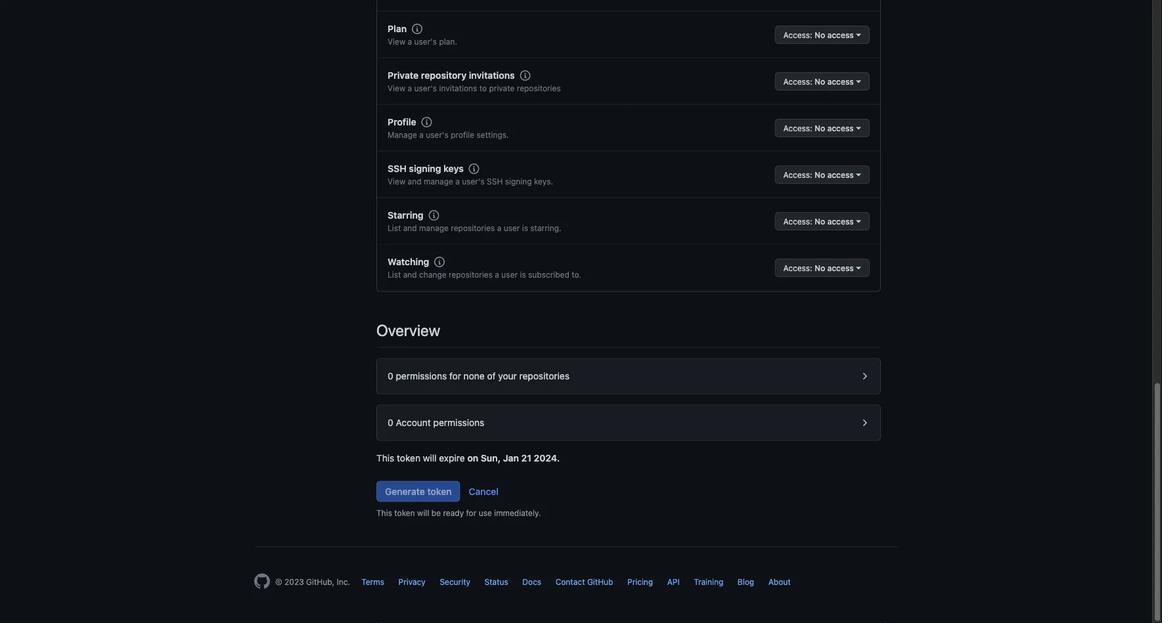 Task type: locate. For each thing, give the bounding box(es) containing it.
info image for watching
[[434, 257, 445, 268]]

©
[[275, 578, 282, 587]]

repositories down view and manage a user's ssh signing keys.
[[451, 224, 495, 233]]

invitations
[[469, 70, 515, 81], [439, 84, 477, 93]]

for
[[449, 371, 461, 382], [466, 509, 477, 518]]

and down watching at the top of page
[[403, 271, 417, 280]]

5 access from the top
[[828, 217, 854, 226]]

no for plan
[[815, 30, 825, 40]]

signing left keys
[[409, 163, 441, 174]]

1 vertical spatial list
[[388, 271, 401, 280]]

info image right profile
[[422, 117, 432, 128]]

1 access from the top
[[828, 30, 854, 40]]

terms
[[362, 578, 384, 587]]

1 0 from the top
[[388, 371, 393, 382]]

0 account permission s
[[388, 418, 484, 429]]

this up generate
[[377, 453, 394, 464]]

6 no from the top
[[815, 264, 825, 273]]

0
[[388, 371, 393, 382], [388, 418, 393, 429]]

blog
[[738, 578, 754, 587]]

2 vertical spatial view
[[388, 177, 406, 186]]

1 access: from the top
[[784, 30, 813, 40]]

list and manage repositories a user is starring.
[[388, 224, 562, 233]]

repositories right private
[[517, 84, 561, 93]]

plan.
[[439, 37, 457, 47]]

list down starring
[[388, 224, 401, 233]]

info image for profile
[[422, 117, 432, 128]]

1 access: no access from the top
[[784, 30, 854, 40]]

0 vertical spatial token
[[397, 453, 421, 464]]

0 vertical spatial user
[[504, 224, 520, 233]]

view down the plan
[[388, 37, 406, 47]]

1 no from the top
[[815, 30, 825, 40]]

this token will expire on sun, jan 21 2024.
[[377, 453, 560, 464]]

2 chevron right image from the top
[[859, 418, 870, 429]]

user's down repository on the top
[[414, 84, 437, 93]]

5 access: no access from the top
[[784, 217, 854, 226]]

token
[[397, 453, 421, 464], [427, 486, 452, 497], [394, 509, 415, 518]]

inc.
[[337, 578, 350, 587]]

1 vertical spatial for
[[466, 509, 477, 518]]

access: no access for private repository invitations
[[784, 77, 854, 86]]

view
[[388, 37, 406, 47], [388, 84, 406, 93], [388, 177, 406, 186]]

s left none
[[442, 371, 447, 382]]

this
[[377, 453, 394, 464], [377, 509, 392, 518]]

1 vertical spatial view
[[388, 84, 406, 93]]

token for expire
[[397, 453, 421, 464]]

pricing link
[[628, 578, 653, 587]]

will left 'expire'
[[423, 453, 437, 464]]

user
[[504, 224, 520, 233], [502, 271, 518, 280]]

profile
[[451, 131, 475, 140]]

4 no from the top
[[815, 170, 825, 180]]

0 vertical spatial chevron right image
[[859, 371, 870, 382]]

1 view from the top
[[388, 37, 406, 47]]

6 access: no access from the top
[[784, 264, 854, 273]]

this for this token will expire on sun, jan 21 2024.
[[377, 453, 394, 464]]

s
[[442, 371, 447, 382], [480, 418, 484, 429]]

contact github
[[556, 578, 613, 587]]

0 vertical spatial and
[[408, 177, 422, 186]]

info image right starring
[[429, 210, 439, 221]]

will for expire
[[423, 453, 437, 464]]

1 vertical spatial 0
[[388, 418, 393, 429]]

info image up view and manage a user's ssh signing keys.
[[469, 164, 479, 174]]

manage
[[424, 177, 453, 186], [419, 224, 449, 233]]

this token will be ready for use immediately.
[[377, 509, 541, 518]]

invitations up to
[[469, 70, 515, 81]]

1 this from the top
[[377, 453, 394, 464]]

1 vertical spatial this
[[377, 509, 392, 518]]

0 vertical spatial ssh
[[388, 163, 407, 174]]

is for watching
[[520, 271, 526, 280]]

0 vertical spatial view
[[388, 37, 406, 47]]

1 vertical spatial manage
[[419, 224, 449, 233]]

permission up 'expire'
[[433, 418, 480, 429]]

1 vertical spatial info image
[[434, 257, 445, 268]]

generate token
[[385, 486, 452, 497]]

1 horizontal spatial s
[[480, 418, 484, 429]]

status
[[485, 578, 508, 587]]

private
[[489, 84, 515, 93]]

0 vertical spatial signing
[[409, 163, 441, 174]]

2 vertical spatial and
[[403, 271, 417, 280]]

0 vertical spatial this
[[377, 453, 394, 464]]

for left use
[[466, 509, 477, 518]]

ready
[[443, 509, 464, 518]]

1 vertical spatial user
[[502, 271, 518, 280]]

access for ssh signing keys
[[828, 170, 854, 180]]

view for plan
[[388, 37, 406, 47]]

and down 'ssh signing keys'
[[408, 177, 422, 186]]

access: no access for ssh signing keys
[[784, 170, 854, 180]]

0 vertical spatial invitations
[[469, 70, 515, 81]]

manage down 'ssh signing keys'
[[424, 177, 453, 186]]

and down starring
[[403, 224, 417, 233]]

0 horizontal spatial signing
[[409, 163, 441, 174]]

0 horizontal spatial for
[[449, 371, 461, 382]]

access: no access
[[784, 30, 854, 40], [784, 77, 854, 86], [784, 124, 854, 133], [784, 170, 854, 180], [784, 217, 854, 226], [784, 264, 854, 273]]

about
[[769, 578, 791, 587]]

will for be
[[417, 509, 429, 518]]

info image up view a user's invitations to private repositories
[[520, 70, 531, 81]]

0 vertical spatial for
[[449, 371, 461, 382]]

ssh
[[388, 163, 407, 174], [487, 177, 503, 186]]

is
[[522, 224, 528, 233], [520, 271, 526, 280]]

1 vertical spatial will
[[417, 509, 429, 518]]

view down private
[[388, 84, 406, 93]]

github,
[[306, 578, 334, 587]]

manage for ssh signing keys
[[424, 177, 453, 186]]

1 chevron right image from the top
[[859, 371, 870, 382]]

2 no from the top
[[815, 77, 825, 86]]

ssh down settings.
[[487, 177, 503, 186]]

for left none
[[449, 371, 461, 382]]

0 down overview
[[388, 371, 393, 382]]

plan
[[388, 24, 407, 34]]

1 vertical spatial and
[[403, 224, 417, 233]]

1 horizontal spatial info image
[[434, 257, 445, 268]]

subscribed
[[528, 271, 570, 280]]

blog link
[[738, 578, 754, 587]]

s up "sun,"
[[480, 418, 484, 429]]

5 no from the top
[[815, 217, 825, 226]]

to
[[480, 84, 487, 93]]

cancel link
[[460, 482, 507, 503]]

2 view from the top
[[388, 84, 406, 93]]

3 access: no access from the top
[[784, 124, 854, 133]]

signing left keys. on the left top of the page
[[505, 177, 532, 186]]

0 for 0 permission s for none of your repositories
[[388, 371, 393, 382]]

4 access: from the top
[[784, 170, 813, 180]]

0 vertical spatial is
[[522, 224, 528, 233]]

cancel
[[469, 486, 499, 497]]

2 list from the top
[[388, 271, 401, 280]]

change
[[419, 271, 447, 280]]

2 access: no access from the top
[[784, 77, 854, 86]]

user's for private repository invitations
[[414, 84, 437, 93]]

6 access from the top
[[828, 264, 854, 273]]

invitations down private repository invitations
[[439, 84, 477, 93]]

ssh down manage on the top left of page
[[388, 163, 407, 174]]

© 2023 github, inc.
[[275, 578, 350, 587]]

github
[[587, 578, 613, 587]]

on
[[467, 453, 479, 464]]

5 access: from the top
[[784, 217, 813, 226]]

2 vertical spatial token
[[394, 509, 415, 518]]

access:
[[784, 30, 813, 40], [784, 77, 813, 86], [784, 124, 813, 133], [784, 170, 813, 180], [784, 217, 813, 226], [784, 264, 813, 273]]

profile
[[388, 117, 416, 128]]

info image up view a user's plan.
[[412, 24, 422, 34]]

sun,
[[481, 453, 501, 464]]

0 horizontal spatial info image
[[412, 24, 422, 34]]

no for starring
[[815, 217, 825, 226]]

no for profile
[[815, 124, 825, 133]]

manage a user's profile settings.
[[388, 131, 509, 140]]

footer containing © 2023 github, inc.
[[244, 547, 909, 623]]

access: no access for starring
[[784, 217, 854, 226]]

3 access from the top
[[828, 124, 854, 133]]

0 left 'account'
[[388, 418, 393, 429]]

token for be
[[394, 509, 415, 518]]

chevron right image for account permission
[[859, 418, 870, 429]]

1 horizontal spatial ssh
[[487, 177, 503, 186]]

2 this from the top
[[377, 509, 392, 518]]

and for ssh signing keys
[[408, 177, 422, 186]]

repositories right your
[[519, 371, 570, 382]]

info image up change
[[434, 257, 445, 268]]

token down generate
[[394, 509, 415, 518]]

token up be
[[427, 486, 452, 497]]

3 view from the top
[[388, 177, 406, 186]]

info image
[[412, 24, 422, 34], [434, 257, 445, 268]]

0 vertical spatial manage
[[424, 177, 453, 186]]

4 access from the top
[[828, 170, 854, 180]]

a
[[408, 37, 412, 47], [408, 84, 412, 93], [419, 131, 424, 140], [455, 177, 460, 186], [497, 224, 502, 233], [495, 271, 499, 280]]

a right manage on the top left of page
[[419, 131, 424, 140]]

3 access: from the top
[[784, 124, 813, 133]]

0 vertical spatial permission
[[396, 371, 442, 382]]

4 access: no access from the top
[[784, 170, 854, 180]]

1 list from the top
[[388, 224, 401, 233]]

1 vertical spatial chevron right image
[[859, 418, 870, 429]]

starring.
[[530, 224, 562, 233]]

chevron right image
[[859, 371, 870, 382], [859, 418, 870, 429]]

to.
[[572, 271, 582, 280]]

will
[[423, 453, 437, 464], [417, 509, 429, 518]]

this down generate
[[377, 509, 392, 518]]

permission
[[396, 371, 442, 382], [433, 418, 480, 429]]

will left be
[[417, 509, 429, 518]]

manage
[[388, 131, 417, 140]]

2 0 from the top
[[388, 418, 393, 429]]

list down watching at the top of page
[[388, 271, 401, 280]]

and
[[408, 177, 422, 186], [403, 224, 417, 233], [403, 271, 417, 280]]

user left starring.
[[504, 224, 520, 233]]

0 permission s for none of your repositories
[[388, 371, 570, 382]]

access
[[828, 30, 854, 40], [828, 77, 854, 86], [828, 124, 854, 133], [828, 170, 854, 180], [828, 217, 854, 226], [828, 264, 854, 273]]

is left subscribed
[[520, 271, 526, 280]]

info image
[[520, 70, 531, 81], [422, 117, 432, 128], [469, 164, 479, 174], [429, 210, 439, 221]]

this for this token will be ready for use immediately.
[[377, 509, 392, 518]]

security link
[[440, 578, 470, 587]]

list and change repositories a user is subscribed to.
[[388, 271, 582, 280]]

is left starring.
[[522, 224, 528, 233]]

2 access from the top
[[828, 77, 854, 86]]

access: for plan
[[784, 30, 813, 40]]

2023
[[285, 578, 304, 587]]

0 vertical spatial list
[[388, 224, 401, 233]]

0 vertical spatial s
[[442, 371, 447, 382]]

3 no from the top
[[815, 124, 825, 133]]

a down keys
[[455, 177, 460, 186]]

view down 'ssh signing keys'
[[388, 177, 406, 186]]

6 access: from the top
[[784, 264, 813, 273]]

footer
[[244, 547, 909, 623]]

no for private repository invitations
[[815, 77, 825, 86]]

permission up 'account'
[[396, 371, 442, 382]]

1 vertical spatial is
[[520, 271, 526, 280]]

0 vertical spatial 0
[[388, 371, 393, 382]]

repositories
[[517, 84, 561, 93], [451, 224, 495, 233], [449, 271, 493, 280], [519, 371, 570, 382]]

manage down starring
[[419, 224, 449, 233]]

a down private
[[408, 84, 412, 93]]

0 vertical spatial info image
[[412, 24, 422, 34]]

chevron right image for permission
[[859, 371, 870, 382]]

1 horizontal spatial signing
[[505, 177, 532, 186]]

signing
[[409, 163, 441, 174], [505, 177, 532, 186]]

security
[[440, 578, 470, 587]]

1 vertical spatial token
[[427, 486, 452, 497]]

user's
[[414, 37, 437, 47], [414, 84, 437, 93], [426, 131, 449, 140], [462, 177, 485, 186]]

list
[[388, 224, 401, 233], [388, 271, 401, 280]]

token up generate
[[397, 453, 421, 464]]

none
[[464, 371, 485, 382]]

of
[[487, 371, 496, 382]]

user's left plan.
[[414, 37, 437, 47]]

user left subscribed
[[502, 271, 518, 280]]

0 vertical spatial will
[[423, 453, 437, 464]]

no
[[815, 30, 825, 40], [815, 77, 825, 86], [815, 124, 825, 133], [815, 170, 825, 180], [815, 217, 825, 226], [815, 264, 825, 273]]

list for watching
[[388, 271, 401, 280]]

info image for ssh signing keys
[[469, 164, 479, 174]]

1 horizontal spatial for
[[466, 509, 477, 518]]

0 horizontal spatial s
[[442, 371, 447, 382]]

1 vertical spatial signing
[[505, 177, 532, 186]]

user's left profile
[[426, 131, 449, 140]]

2 access: from the top
[[784, 77, 813, 86]]

privacy
[[399, 578, 426, 587]]



Task type: describe. For each thing, give the bounding box(es) containing it.
access for profile
[[828, 124, 854, 133]]

contact github link
[[556, 578, 613, 587]]

access: for profile
[[784, 124, 813, 133]]

ssh signing keys
[[388, 163, 464, 174]]

pricing
[[628, 578, 653, 587]]

privacy link
[[399, 578, 426, 587]]

view a user's invitations to private repositories
[[388, 84, 561, 93]]

view a user's plan.
[[388, 37, 457, 47]]

docs link
[[523, 578, 542, 587]]

access: for ssh signing keys
[[784, 170, 813, 180]]

api link
[[667, 578, 680, 587]]

user's for plan
[[414, 37, 437, 47]]

access: for watching
[[784, 264, 813, 273]]

access: for starring
[[784, 217, 813, 226]]

1 vertical spatial invitations
[[439, 84, 477, 93]]

terms link
[[362, 578, 384, 587]]

and for starring
[[403, 224, 417, 233]]

repositories right change
[[449, 271, 493, 280]]

api
[[667, 578, 680, 587]]

view and manage a user's ssh signing keys.
[[388, 177, 553, 186]]

keys.
[[534, 177, 553, 186]]

generate
[[385, 486, 425, 497]]

be
[[432, 509, 441, 518]]

settings.
[[477, 131, 509, 140]]

info image for plan
[[412, 24, 422, 34]]

token inside button
[[427, 486, 452, 497]]

21
[[521, 453, 532, 464]]

jan
[[503, 453, 519, 464]]

access: no access for plan
[[784, 30, 854, 40]]

repository
[[421, 70, 467, 81]]

watching
[[388, 257, 429, 268]]

generate token button
[[377, 482, 460, 503]]

manage for starring
[[419, 224, 449, 233]]

overview
[[377, 321, 440, 340]]

is for starring
[[522, 224, 528, 233]]

1 vertical spatial ssh
[[487, 177, 503, 186]]

a up private
[[408, 37, 412, 47]]

no for watching
[[815, 264, 825, 273]]

list for starring
[[388, 224, 401, 233]]

1 vertical spatial s
[[480, 418, 484, 429]]

user's down keys
[[462, 177, 485, 186]]

user for watching
[[502, 271, 518, 280]]

info image for private repository invitations
[[520, 70, 531, 81]]

access for plan
[[828, 30, 854, 40]]

user for starring
[[504, 224, 520, 233]]

access for starring
[[828, 217, 854, 226]]

status link
[[485, 578, 508, 587]]

keys
[[444, 163, 464, 174]]

a left subscribed
[[495, 271, 499, 280]]

no for ssh signing keys
[[815, 170, 825, 180]]

and for watching
[[403, 271, 417, 280]]

training
[[694, 578, 724, 587]]

about link
[[769, 578, 791, 587]]

0 for 0 account permission s
[[388, 418, 393, 429]]

account
[[396, 418, 431, 429]]

homepage image
[[254, 574, 270, 590]]

immediately.
[[494, 509, 541, 518]]

view for private repository invitations
[[388, 84, 406, 93]]

private
[[388, 70, 419, 81]]

2024.
[[534, 453, 560, 464]]

user's for profile
[[426, 131, 449, 140]]

access: no access for watching
[[784, 264, 854, 273]]

access for private repository invitations
[[828, 77, 854, 86]]

0 horizontal spatial ssh
[[388, 163, 407, 174]]

private repository invitations
[[388, 70, 515, 81]]

a left starring.
[[497, 224, 502, 233]]

use
[[479, 509, 492, 518]]

access: no access for profile
[[784, 124, 854, 133]]

contact
[[556, 578, 585, 587]]

starring
[[388, 210, 424, 221]]

your
[[498, 371, 517, 382]]

info image for starring
[[429, 210, 439, 221]]

access for watching
[[828, 264, 854, 273]]

access: for private repository invitations
[[784, 77, 813, 86]]

docs
[[523, 578, 542, 587]]

training link
[[694, 578, 724, 587]]

view for ssh signing keys
[[388, 177, 406, 186]]

expire
[[439, 453, 465, 464]]

1 vertical spatial permission
[[433, 418, 480, 429]]



Task type: vqa. For each thing, say whether or not it's contained in the screenshot.


